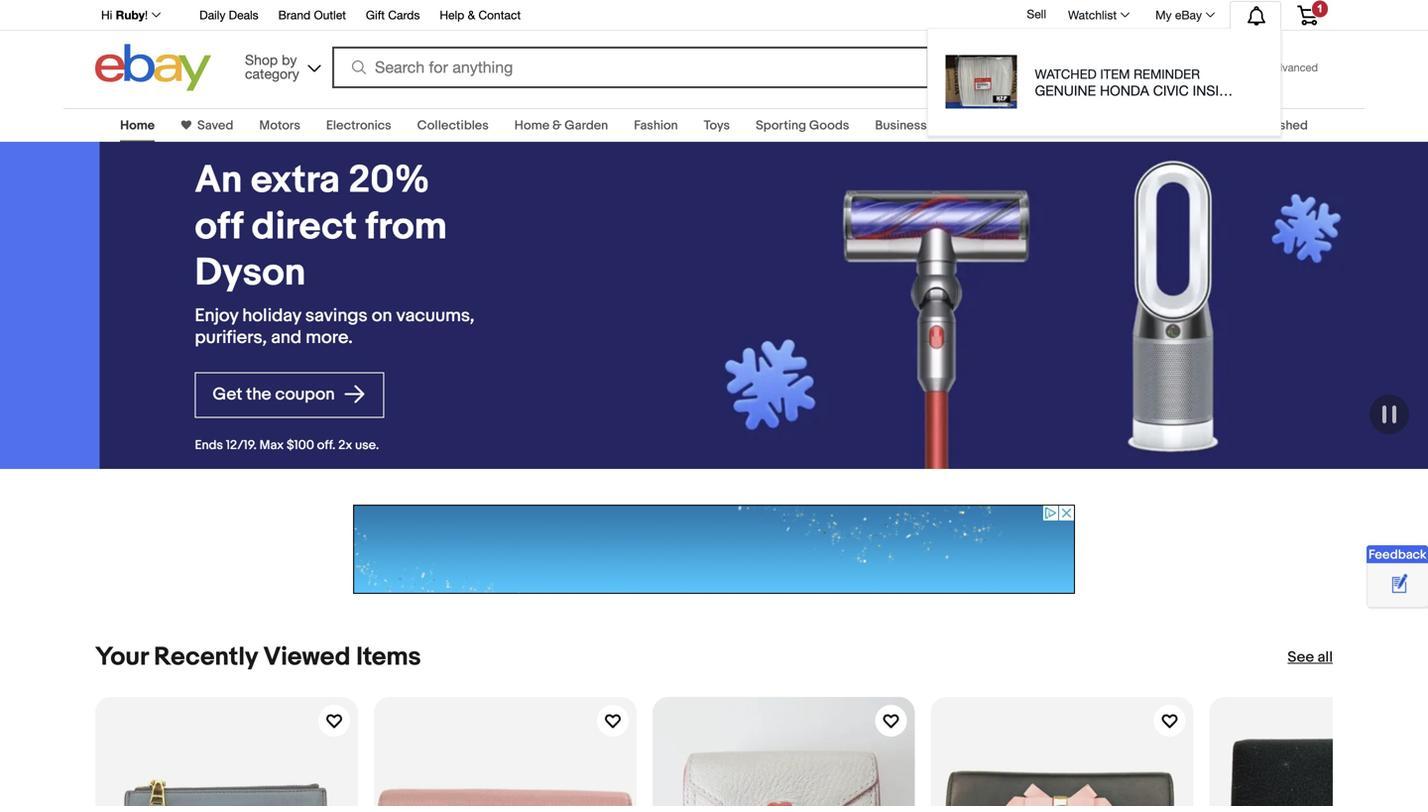 Task type: vqa. For each thing, say whether or not it's contained in the screenshot.
Ruby on the top of page
yes



Task type: describe. For each thing, give the bounding box(es) containing it.
brand outlet
[[278, 8, 346, 22]]

item
[[1100, 66, 1130, 82]]

$100
[[202, 438, 230, 453]]

shop
[[245, 52, 278, 68]]

sell link
[[1018, 7, 1055, 21]]

sporting
[[756, 118, 806, 133]]

an extra 20% off direct from dyson main content
[[0, 96, 1428, 806]]

gift cards
[[366, 8, 420, 22]]

home for home
[[120, 118, 155, 133]]

1 link
[[1286, 0, 1330, 29]]

shop by category button
[[236, 44, 325, 87]]

electronics link
[[326, 118, 391, 133]]

off
[[111, 204, 159, 250]]

shop by category banner
[[90, 0, 1333, 136]]

home & garden
[[515, 118, 608, 133]]

help & contact link
[[440, 5, 521, 27]]

purifiers,
[[111, 327, 183, 349]]

max
[[175, 438, 200, 453]]

the
[[162, 384, 187, 405]]

contact
[[479, 8, 521, 22]]

holiday
[[158, 305, 217, 327]]

coupon
[[191, 384, 251, 405]]

brand
[[278, 8, 311, 22]]

Search for anything text field
[[335, 49, 923, 86]]

cards
[[388, 8, 420, 22]]

ends
[[111, 438, 139, 453]]

all
[[1318, 649, 1333, 667]]

business & industrial link
[[875, 118, 996, 133]]

get the coupon
[[128, 384, 254, 405]]

business & industrial
[[875, 118, 996, 133]]

vacuums,
[[312, 305, 390, 327]]

watched item reminder link
[[930, 30, 1279, 135]]

electronics
[[326, 118, 391, 133]]

watched
[[1035, 66, 1097, 82]]

by
[[282, 52, 297, 68]]

saved link
[[192, 118, 234, 133]]

extra
[[167, 158, 256, 204]]

12/19.
[[142, 438, 172, 453]]

your
[[95, 642, 148, 673]]

help & contact
[[440, 8, 521, 22]]

on
[[287, 305, 308, 327]]

account navigation
[[90, 0, 1333, 136]]

an extra 20% off direct from dyson enjoy holiday savings on vacuums, purifiers, and more.
[[111, 158, 390, 349]]

collectibles
[[417, 118, 489, 133]]

see all link
[[1288, 648, 1333, 668]]

reminder
[[1134, 66, 1200, 82]]

shop by category
[[245, 52, 299, 82]]

& for contact
[[468, 8, 475, 22]]

direct
[[167, 204, 273, 250]]

my
[[1156, 8, 1172, 22]]

daily deals link
[[199, 5, 259, 27]]

!
[[145, 8, 148, 22]]

savings
[[221, 305, 283, 327]]

hi
[[101, 8, 112, 22]]

category
[[245, 65, 299, 82]]



Task type: locate. For each thing, give the bounding box(es) containing it.
&
[[468, 8, 475, 22], [553, 118, 562, 133], [930, 118, 939, 133]]

gift cards link
[[366, 5, 420, 27]]

watchlist link
[[1057, 3, 1139, 27]]

dyson
[[111, 251, 221, 297]]

2 home from the left
[[515, 118, 550, 133]]

enjoy
[[111, 305, 154, 327]]

help
[[440, 8, 464, 22]]

business
[[875, 118, 927, 133]]

home
[[120, 118, 155, 133], [515, 118, 550, 133]]

fashion
[[634, 118, 678, 133]]

get
[[128, 384, 158, 405]]

sell
[[1027, 7, 1046, 21]]

20%
[[264, 158, 346, 204]]

sporting goods link
[[756, 118, 850, 133]]

advertisement region
[[353, 505, 1075, 594]]

& for garden
[[553, 118, 562, 133]]

use.
[[271, 438, 295, 453]]

& right business
[[930, 118, 939, 133]]

1 home from the left
[[120, 118, 155, 133]]

ends 12/19. max $100 off. 2x use.
[[111, 438, 295, 453]]

1 horizontal spatial home
[[515, 118, 550, 133]]

refurbished link
[[1237, 118, 1308, 133]]

1
[[1317, 2, 1323, 15]]

motors link
[[259, 118, 300, 133]]

feedback
[[1369, 548, 1427, 563]]

advanced link
[[1259, 48, 1328, 87]]

home up 'an'
[[120, 118, 155, 133]]

an extra 20% off direct from dyson link
[[111, 158, 396, 297]]

home left garden
[[515, 118, 550, 133]]

deals
[[229, 8, 259, 22]]

motors
[[259, 118, 300, 133]]

advanced
[[1269, 61, 1318, 74]]

industrial
[[942, 118, 996, 133]]

fashion link
[[634, 118, 678, 133]]

daily
[[199, 8, 226, 22]]

& for industrial
[[930, 118, 939, 133]]

none submit inside shop by category banner
[[1093, 47, 1259, 88]]

items
[[356, 642, 421, 673]]

your recently viewed items link
[[95, 642, 421, 673]]

None submit
[[1093, 47, 1259, 88]]

hi ruby !
[[101, 8, 148, 22]]

from
[[281, 204, 363, 250]]

home & garden link
[[515, 118, 608, 133]]

ruby
[[116, 8, 145, 22]]

see all
[[1288, 649, 1333, 667]]

toys link
[[704, 118, 730, 133]]

1 horizontal spatial &
[[553, 118, 562, 133]]

& right help
[[468, 8, 475, 22]]

saved
[[197, 118, 234, 133]]

collectibles link
[[417, 118, 489, 133]]

garden
[[565, 118, 608, 133]]

watched item reminder
[[1035, 66, 1200, 82]]

your recently viewed items
[[95, 642, 421, 673]]

2x
[[254, 438, 268, 453]]

ebay
[[1175, 8, 1202, 22]]

& inside "link"
[[468, 8, 475, 22]]

2 horizontal spatial &
[[930, 118, 939, 133]]

sporting goods
[[756, 118, 850, 133]]

home for home & garden
[[515, 118, 550, 133]]

watchlist
[[1068, 8, 1117, 22]]

and
[[187, 327, 217, 349]]

recently
[[154, 642, 258, 673]]

off.
[[233, 438, 251, 453]]

more.
[[221, 327, 269, 349]]

gift
[[366, 8, 385, 22]]

get the coupon link
[[111, 373, 300, 418]]

see
[[1288, 649, 1315, 667]]

refurbished
[[1237, 118, 1308, 133]]

0 horizontal spatial &
[[468, 8, 475, 22]]

toys
[[704, 118, 730, 133]]

0 horizontal spatial home
[[120, 118, 155, 133]]

outlet
[[314, 8, 346, 22]]

an
[[111, 158, 158, 204]]

& left garden
[[553, 118, 562, 133]]

daily deals
[[199, 8, 259, 22]]

my ebay
[[1156, 8, 1202, 22]]

viewed
[[263, 642, 351, 673]]

brand outlet link
[[278, 5, 346, 27]]

my ebay link
[[1145, 3, 1224, 27]]



